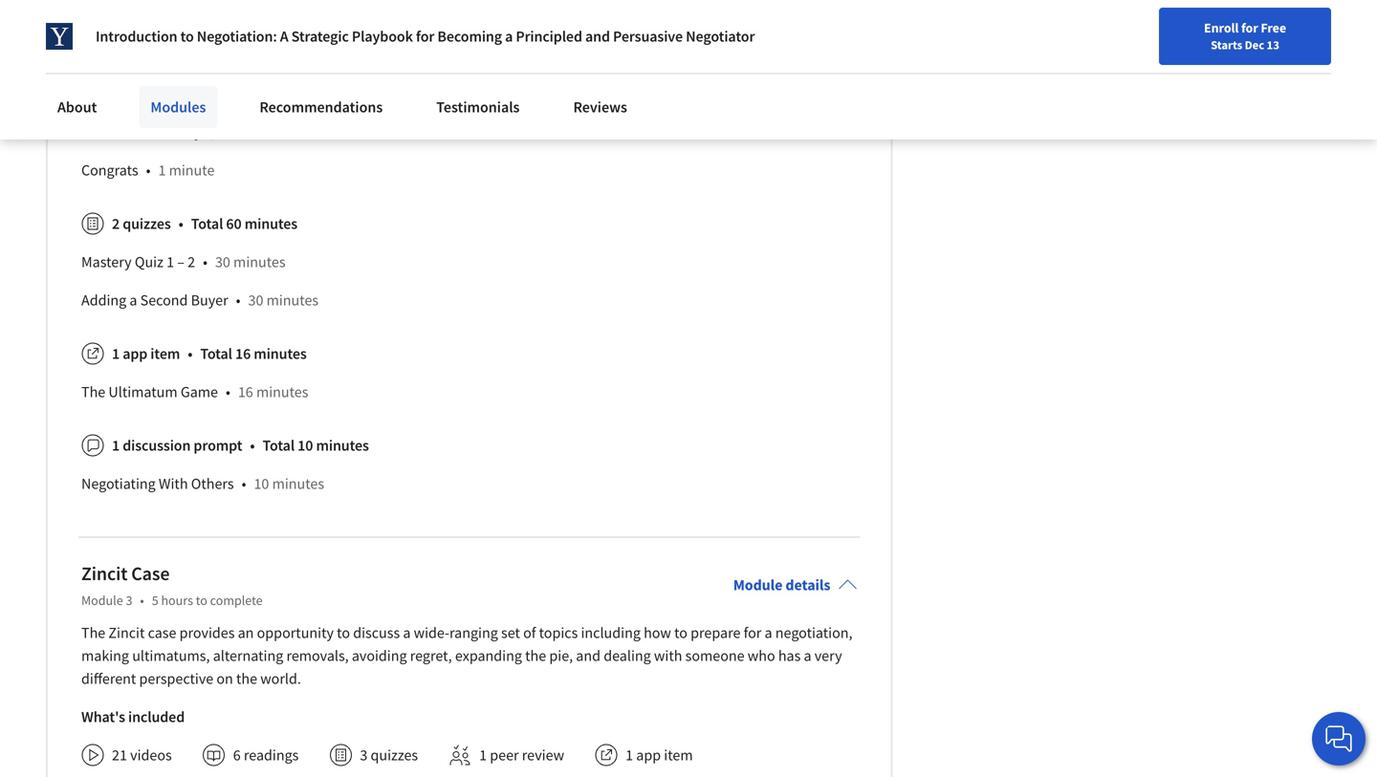 Task type: describe. For each thing, give the bounding box(es) containing it.
app inside hide info about module content region
[[123, 345, 148, 364]]

with
[[159, 475, 188, 494]]

discussion
[[123, 436, 191, 456]]

ultimatum
[[108, 383, 178, 402]]

modules
[[151, 98, 206, 117]]

21
[[112, 746, 127, 766]]

21 videos
[[112, 746, 172, 766]]

1 vertical spatial 16
[[238, 383, 253, 402]]

buyer
[[191, 291, 228, 310]]

total for total 16 minutes
[[200, 345, 232, 364]]

preview of mastery quiz • 10 minutes
[[81, 123, 324, 142]]

item inside hide info about module content region
[[150, 345, 180, 364]]

prompt
[[194, 436, 242, 456]]

• right the game at the left
[[226, 383, 230, 402]]

1 peer review
[[479, 746, 565, 766]]

about link
[[46, 86, 108, 128]]

1 discussion prompt
[[112, 436, 242, 456]]

zincit inside the zincit case provides an opportunity to discuss a wide-ranging set of topics including how to prepare for a negotiation, making ultimatums, alternating removals, avoiding regret, expanding the pie, and dealing with someone who has a very different perspective on the world.
[[108, 624, 145, 643]]

persuasive
[[613, 27, 683, 46]]

and inside the zincit case provides an opportunity to discuss a wide-ranging set of topics including how to prepare for a negotiation, making ultimatums, alternating removals, avoiding regret, expanding the pie, and dealing with someone who has a very different perspective on the world.
[[576, 647, 601, 666]]

of inside the zincit case provides an opportunity to discuss a wide-ranging set of topics including how to prepare for a negotiation, making ultimatums, alternating removals, avoiding regret, expanding the pie, and dealing with someone who has a very different perspective on the world.
[[523, 624, 536, 643]]

the for the zincit case provides an opportunity to discuss a wide-ranging set of topics including how to prepare for a negotiation, making ultimatums, alternating removals, avoiding regret, expanding the pie, and dealing with someone who has a very different perspective on the world.
[[81, 624, 105, 643]]

–
[[177, 253, 185, 272]]

for inside the zincit case provides an opportunity to discuss a wide-ranging set of topics including how to prepare for a negotiation, making ultimatums, alternating removals, avoiding regret, expanding the pie, and dealing with someone who has a very different perspective on the world.
[[744, 624, 762, 643]]

perspective
[[139, 670, 213, 689]]

0 vertical spatial 16
[[235, 345, 251, 364]]

making
[[81, 647, 129, 666]]

readings
[[244, 746, 299, 766]]

10 down 'recommendations'
[[253, 123, 269, 142]]

pie,
[[549, 647, 573, 666]]

13
[[1267, 37, 1280, 53]]

0 vertical spatial and
[[585, 27, 610, 46]]

topics
[[539, 624, 578, 643]]

0 vertical spatial 30
[[215, 253, 230, 272]]

videos
[[130, 746, 172, 766]]

an
[[238, 624, 254, 643]]

1 up ultimatum at the left of the page
[[112, 345, 120, 364]]

module inside zincit case module 3 • 5 hours to complete
[[81, 592, 123, 610]]

world.
[[260, 670, 301, 689]]

negotiation,
[[776, 624, 853, 643]]

1 horizontal spatial module
[[733, 576, 783, 595]]

0 vertical spatial quiz
[[205, 123, 233, 142]]

including
[[581, 624, 641, 643]]

starts
[[1211, 37, 1243, 53]]

0 vertical spatial mastery
[[151, 123, 202, 142]]

1 left the peer
[[479, 746, 487, 766]]

dealing
[[604, 647, 651, 666]]

faq
[[81, 84, 107, 104]]

strategic
[[291, 27, 349, 46]]

who
[[748, 647, 775, 666]]

peer
[[490, 746, 519, 766]]

introduction
[[96, 27, 177, 46]]

yale university image
[[46, 23, 73, 50]]

10 right others
[[254, 475, 269, 494]]

1 left '–'
[[167, 253, 174, 272]]

case
[[131, 562, 170, 586]]

0 vertical spatial 2
[[112, 214, 120, 234]]

how
[[644, 624, 671, 643]]

avoiding
[[352, 647, 407, 666]]

hours
[[161, 592, 193, 610]]

what's included
[[81, 708, 185, 727]]

0 horizontal spatial quiz
[[135, 253, 163, 272]]

testimonials link
[[425, 86, 531, 128]]

on
[[217, 670, 233, 689]]

review
[[522, 746, 565, 766]]

1 horizontal spatial 3
[[360, 746, 368, 766]]

negotiation:
[[197, 27, 277, 46]]

6 readings
[[233, 746, 299, 766]]

enroll for free starts dec 13
[[1204, 19, 1287, 53]]

becoming
[[438, 27, 502, 46]]

• right modules link
[[241, 123, 246, 142]]

dec
[[1245, 37, 1265, 53]]

modules link
[[139, 86, 218, 128]]

1 app item inside hide info about module content region
[[112, 345, 180, 364]]

what's
[[81, 708, 125, 727]]

10 minutes
[[127, 84, 197, 104]]

1 horizontal spatial 30
[[248, 291, 263, 310]]

• up the ultimatum game • 16 minutes
[[188, 345, 193, 364]]

to right how
[[675, 624, 688, 643]]

1 vertical spatial the
[[236, 670, 257, 689]]

• total 10 minutes
[[250, 436, 369, 456]]

recommendations
[[260, 98, 383, 117]]

ranging
[[450, 624, 498, 643]]

about
[[57, 98, 97, 117]]

alternating
[[213, 647, 283, 666]]

3 quizzes
[[360, 746, 418, 766]]

• right buyer
[[236, 291, 241, 310]]

case
[[148, 624, 176, 643]]

1 left minute at left top
[[158, 161, 166, 180]]

adding a second buyer • 30 minutes
[[81, 291, 319, 310]]

congrats • 1 minute
[[81, 161, 215, 180]]

very
[[815, 647, 842, 666]]

mastery quiz 1 – 2 • 30 minutes
[[81, 253, 286, 272]]

zincit case module 3 • 5 hours to complete
[[81, 562, 263, 610]]

enroll
[[1204, 19, 1239, 36]]

3 inside zincit case module 3 • 5 hours to complete
[[126, 592, 132, 610]]

game
[[181, 383, 218, 402]]

adding
[[81, 291, 126, 310]]

second
[[140, 291, 188, 310]]

complete
[[210, 592, 263, 610]]

others
[[191, 475, 234, 494]]



Task type: locate. For each thing, give the bounding box(es) containing it.
1 vertical spatial and
[[576, 647, 601, 666]]

to right hours
[[196, 592, 207, 610]]

the zincit case provides an opportunity to discuss a wide-ranging set of topics including how to prepare for a negotiation, making ultimatums, alternating removals, avoiding regret, expanding the pie, and dealing with someone who has a very different perspective on the world.
[[81, 624, 853, 689]]

quizzes for 2 quizzes
[[123, 214, 171, 234]]

the left pie, on the left of page
[[525, 647, 546, 666]]

1 horizontal spatial 2
[[188, 253, 195, 272]]

quizzes inside hide info about module content region
[[123, 214, 171, 234]]

5
[[152, 592, 158, 610]]

quiz
[[205, 123, 233, 142], [135, 253, 163, 272]]

of right set
[[523, 624, 536, 643]]

1 vertical spatial mastery
[[81, 253, 132, 272]]

0 vertical spatial zincit
[[81, 562, 128, 586]]

chat with us image
[[1324, 724, 1355, 755]]

a left wide-
[[403, 624, 411, 643]]

show notifications image
[[1155, 24, 1178, 47]]

0 vertical spatial 3
[[126, 592, 132, 610]]

introduction to negotiation: a strategic playbook for becoming a principled and persuasive negotiator
[[96, 27, 755, 46]]

included
[[128, 708, 185, 727]]

for right playbook
[[416, 27, 435, 46]]

opportunity
[[257, 624, 334, 643]]

a right adding
[[130, 291, 137, 310]]

menu item
[[1012, 19, 1135, 81]]

10 right faq on the left top of page
[[127, 84, 142, 104]]

1 vertical spatial the
[[81, 624, 105, 643]]

0 horizontal spatial mastery
[[81, 253, 132, 272]]

2 right '–'
[[188, 253, 195, 272]]

6
[[233, 746, 241, 766]]

hide info about module content region
[[81, 0, 857, 511]]

16 up the ultimatum game • 16 minutes
[[235, 345, 251, 364]]

1 vertical spatial 2
[[188, 253, 195, 272]]

0 horizontal spatial 1 app item
[[112, 345, 180, 364]]

a right the has
[[804, 647, 812, 666]]

a inside region
[[130, 291, 137, 310]]

of right "preview"
[[135, 123, 148, 142]]

to
[[180, 27, 194, 46], [196, 592, 207, 610], [337, 624, 350, 643], [675, 624, 688, 643]]

with
[[654, 647, 683, 666]]

16
[[235, 345, 251, 364], [238, 383, 253, 402]]

different
[[81, 670, 136, 689]]

total for total 60 minutes
[[191, 214, 223, 234]]

a up who
[[765, 624, 773, 643]]

and right principled
[[585, 27, 610, 46]]

to left discuss
[[337, 624, 350, 643]]

expanding
[[455, 647, 522, 666]]

the ultimatum game • 16 minutes
[[81, 383, 308, 402]]

1 vertical spatial total
[[200, 345, 232, 364]]

1 horizontal spatial the
[[525, 647, 546, 666]]

for up who
[[744, 624, 762, 643]]

wide-
[[414, 624, 450, 643]]

1 up negotiating
[[112, 436, 120, 456]]

3
[[126, 592, 132, 610], [360, 746, 368, 766]]

reviews link
[[562, 86, 639, 128]]

1 vertical spatial 30
[[248, 291, 263, 310]]

minute
[[169, 161, 215, 180]]

1 horizontal spatial quiz
[[205, 123, 233, 142]]

negotiating with others • 10 minutes
[[81, 475, 324, 494]]

total for total 10 minutes
[[263, 436, 295, 456]]

1 app item
[[112, 345, 180, 364], [626, 746, 693, 766]]

module left details
[[733, 576, 783, 595]]

testimonials
[[436, 98, 520, 117]]

the right the on
[[236, 670, 257, 689]]

2 down congrats in the top of the page
[[112, 214, 120, 234]]

the for the ultimatum game • 16 minutes
[[81, 383, 105, 402]]

• up '–'
[[179, 214, 183, 234]]

of inside hide info about module content region
[[135, 123, 148, 142]]

2 vertical spatial total
[[263, 436, 295, 456]]

mastery up adding
[[81, 253, 132, 272]]

1 vertical spatial quiz
[[135, 253, 163, 272]]

set
[[501, 624, 520, 643]]

30 right buyer
[[248, 291, 263, 310]]

module details
[[733, 576, 831, 595]]

0 horizontal spatial item
[[150, 345, 180, 364]]

1 vertical spatial zincit
[[108, 624, 145, 643]]

the left ultimatum at the left of the page
[[81, 383, 105, 402]]

for up dec
[[1242, 19, 1259, 36]]

1 horizontal spatial 1 app item
[[626, 746, 693, 766]]

total up the game at the left
[[200, 345, 232, 364]]

discuss
[[353, 624, 400, 643]]

reviews
[[573, 98, 628, 117]]

negotiating
[[81, 475, 156, 494]]

free
[[1261, 19, 1287, 36]]

details
[[786, 576, 831, 595]]

• left 5
[[140, 592, 144, 610]]

1 horizontal spatial mastery
[[151, 123, 202, 142]]

congrats
[[81, 161, 138, 180]]

0 vertical spatial the
[[525, 647, 546, 666]]

0 vertical spatial total
[[191, 214, 223, 234]]

0 vertical spatial item
[[150, 345, 180, 364]]

for inside enroll for free starts dec 13
[[1242, 19, 1259, 36]]

and right pie, on the left of page
[[576, 647, 601, 666]]

60
[[226, 214, 242, 234]]

quiz left '–'
[[135, 253, 163, 272]]

the inside the zincit case provides an opportunity to discuss a wide-ranging set of topics including how to prepare for a negotiation, making ultimatums, alternating removals, avoiding regret, expanding the pie, and dealing with someone who has a very different perspective on the world.
[[81, 624, 105, 643]]

0 vertical spatial of
[[135, 123, 148, 142]]

0 vertical spatial app
[[123, 345, 148, 364]]

mastery down 'modules'
[[151, 123, 202, 142]]

zincit inside zincit case module 3 • 5 hours to complete
[[81, 562, 128, 586]]

0 horizontal spatial of
[[135, 123, 148, 142]]

0 vertical spatial quizzes
[[123, 214, 171, 234]]

1 vertical spatial 3
[[360, 746, 368, 766]]

0 horizontal spatial app
[[123, 345, 148, 364]]

preview
[[81, 123, 132, 142]]

30 down '60'
[[215, 253, 230, 272]]

module left 5
[[81, 592, 123, 610]]

16 down • total 16 minutes in the top left of the page
[[238, 383, 253, 402]]

someone
[[686, 647, 745, 666]]

1 vertical spatial of
[[523, 624, 536, 643]]

• total 60 minutes
[[179, 214, 298, 234]]

1 horizontal spatial of
[[523, 624, 536, 643]]

3 right readings
[[360, 746, 368, 766]]

has
[[779, 647, 801, 666]]

coursera image
[[23, 16, 144, 46]]

principled
[[516, 27, 582, 46]]

1 the from the top
[[81, 383, 105, 402]]

quizzes for 3 quizzes
[[371, 746, 418, 766]]

0 horizontal spatial 30
[[215, 253, 230, 272]]

• total 16 minutes
[[188, 345, 307, 364]]

1 horizontal spatial app
[[636, 746, 661, 766]]

1 horizontal spatial for
[[744, 624, 762, 643]]

to inside zincit case module 3 • 5 hours to complete
[[196, 592, 207, 610]]

2 quizzes
[[112, 214, 171, 234]]

1 horizontal spatial item
[[664, 746, 693, 766]]

the up making
[[81, 624, 105, 643]]

quiz up minute at left top
[[205, 123, 233, 142]]

a
[[505, 27, 513, 46], [130, 291, 137, 310], [403, 624, 411, 643], [765, 624, 773, 643], [804, 647, 812, 666]]

a right becoming
[[505, 27, 513, 46]]

•
[[241, 123, 246, 142], [146, 161, 151, 180], [179, 214, 183, 234], [203, 253, 208, 272], [236, 291, 241, 310], [188, 345, 193, 364], [226, 383, 230, 402], [250, 436, 255, 456], [242, 475, 246, 494], [140, 592, 144, 610]]

mastery
[[151, 123, 202, 142], [81, 253, 132, 272]]

1 right review
[[626, 746, 633, 766]]

0 vertical spatial the
[[81, 383, 105, 402]]

zincit
[[81, 562, 128, 586], [108, 624, 145, 643]]

1
[[158, 161, 166, 180], [167, 253, 174, 272], [112, 345, 120, 364], [112, 436, 120, 456], [479, 746, 487, 766], [626, 746, 633, 766]]

0 horizontal spatial 2
[[112, 214, 120, 234]]

2
[[112, 214, 120, 234], [188, 253, 195, 272]]

• right congrats in the top of the page
[[146, 161, 151, 180]]

total right prompt
[[263, 436, 295, 456]]

regret,
[[410, 647, 452, 666]]

1 vertical spatial item
[[664, 746, 693, 766]]

10
[[127, 84, 142, 104], [253, 123, 269, 142], [298, 436, 313, 456], [254, 475, 269, 494]]

1 vertical spatial 1 app item
[[626, 746, 693, 766]]

of
[[135, 123, 148, 142], [523, 624, 536, 643]]

a
[[280, 27, 288, 46]]

removals,
[[286, 647, 349, 666]]

the
[[525, 647, 546, 666], [236, 670, 257, 689]]

negotiator
[[686, 27, 755, 46]]

playbook
[[352, 27, 413, 46]]

• right '–'
[[203, 253, 208, 272]]

0 vertical spatial 1 app item
[[112, 345, 180, 364]]

10 right prompt
[[298, 436, 313, 456]]

0 horizontal spatial module
[[81, 592, 123, 610]]

1 horizontal spatial quizzes
[[371, 746, 418, 766]]

0 horizontal spatial 3
[[126, 592, 132, 610]]

0 horizontal spatial quizzes
[[123, 214, 171, 234]]

zincit up making
[[108, 624, 145, 643]]

to left negotiation:
[[180, 27, 194, 46]]

• right others
[[242, 475, 246, 494]]

• inside zincit case module 3 • 5 hours to complete
[[140, 592, 144, 610]]

2 the from the top
[[81, 624, 105, 643]]

2 horizontal spatial for
[[1242, 19, 1259, 36]]

total left '60'
[[191, 214, 223, 234]]

zincit left "case" in the bottom left of the page
[[81, 562, 128, 586]]

1 vertical spatial app
[[636, 746, 661, 766]]

• right prompt
[[250, 436, 255, 456]]

3 left 5
[[126, 592, 132, 610]]

None search field
[[273, 12, 588, 50]]

1 vertical spatial quizzes
[[371, 746, 418, 766]]

app
[[123, 345, 148, 364], [636, 746, 661, 766]]

provides
[[179, 624, 235, 643]]

ultimatums,
[[132, 647, 210, 666]]

prepare
[[691, 624, 741, 643]]

the inside hide info about module content region
[[81, 383, 105, 402]]

0 horizontal spatial for
[[416, 27, 435, 46]]

recommendations link
[[248, 86, 394, 128]]

0 horizontal spatial the
[[236, 670, 257, 689]]

and
[[585, 27, 610, 46], [576, 647, 601, 666]]



Task type: vqa. For each thing, say whether or not it's contained in the screenshot.
SEE OUR FULL REFUND POLICY link
no



